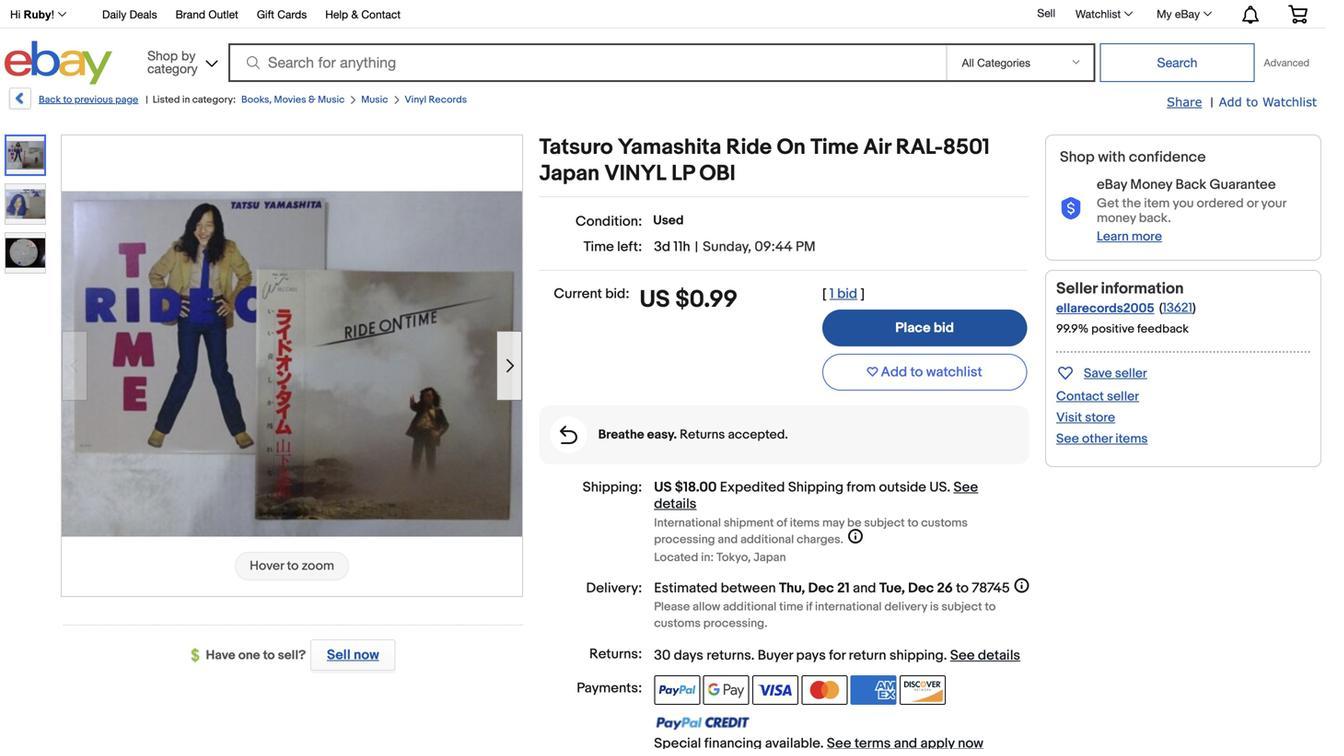 Task type: locate. For each thing, give the bounding box(es) containing it.
subject inside please allow additional time if international delivery is subject to customs processing.
[[942, 600, 983, 614]]

1 horizontal spatial items
[[1116, 431, 1148, 447]]

0 horizontal spatial ebay
[[1097, 176, 1128, 193]]

0 vertical spatial sell
[[1038, 7, 1056, 19]]

daily deals
[[102, 8, 157, 21]]

1 vertical spatial add
[[881, 364, 908, 381]]

contact
[[361, 8, 401, 21], [1057, 389, 1105, 404]]

money
[[1097, 210, 1137, 226]]

None submit
[[1100, 43, 1255, 82]]

help
[[325, 8, 348, 21]]

delivery:
[[586, 580, 642, 597]]

details down 78745
[[978, 647, 1021, 664]]

customs down please
[[654, 616, 701, 631]]

|
[[146, 94, 148, 106], [1211, 95, 1214, 111], [695, 239, 698, 255]]

visit
[[1057, 410, 1083, 426]]

processing
[[654, 533, 715, 547]]

see details link up 'may'
[[654, 479, 979, 512]]

back left previous
[[39, 94, 61, 106]]

visa image
[[753, 675, 799, 705]]

subject right be
[[865, 516, 905, 530]]

japan up "condition:"
[[539, 161, 600, 187]]

1 horizontal spatial details
[[978, 647, 1021, 664]]

1 horizontal spatial back
[[1176, 176, 1207, 193]]

positive
[[1092, 322, 1135, 336]]

movies
[[274, 94, 306, 106]]

processing.
[[704, 616, 768, 631]]

to inside share | add to watchlist
[[1247, 94, 1259, 109]]

contact inside contact seller visit store see other items
[[1057, 389, 1105, 404]]

sell inside "account" navigation
[[1038, 7, 1056, 19]]

customs
[[922, 516, 968, 530], [654, 616, 701, 631]]

see details link down 78745
[[951, 647, 1021, 664]]

for
[[829, 647, 846, 664]]

subject inside international shipment of items may be subject to customs processing and additional charges.
[[865, 516, 905, 530]]

sell left the now
[[327, 647, 351, 663]]

watchlist link
[[1066, 3, 1142, 25]]

items right other
[[1116, 431, 1148, 447]]

1 vertical spatial details
[[978, 647, 1021, 664]]

[ 1 bid ]
[[823, 286, 865, 302]]

21
[[838, 580, 850, 597]]

2 horizontal spatial |
[[1211, 95, 1214, 111]]

gift cards
[[257, 8, 307, 21]]

with details__icon image left "breathe"
[[560, 426, 578, 444]]

1 horizontal spatial contact
[[1057, 389, 1105, 404]]

| inside us $0.99 'main content'
[[695, 239, 698, 255]]

add to watchlist
[[881, 364, 983, 381]]

1 horizontal spatial subject
[[942, 600, 983, 614]]

1 horizontal spatial shop
[[1060, 148, 1095, 166]]

payments:
[[577, 680, 642, 697]]

1 vertical spatial &
[[309, 94, 316, 106]]

.
[[947, 479, 951, 496], [751, 647, 755, 664], [944, 647, 948, 664]]

bid left the ]
[[838, 286, 858, 302]]

to left watchlist
[[911, 364, 923, 381]]

0 vertical spatial ebay
[[1175, 7, 1200, 20]]

with details__icon image
[[1060, 197, 1083, 220], [560, 426, 578, 444]]

see right shipping at bottom right
[[951, 647, 975, 664]]

contact inside "account" navigation
[[361, 8, 401, 21]]

1 vertical spatial ebay
[[1097, 176, 1128, 193]]

0 vertical spatial additional
[[741, 533, 794, 547]]

us right bid:
[[640, 286, 670, 314]]

1 horizontal spatial music
[[361, 94, 388, 106]]

seller for contact
[[1107, 389, 1140, 404]]

0 horizontal spatial time
[[584, 239, 614, 255]]

additional
[[741, 533, 794, 547], [723, 600, 777, 614]]

1 horizontal spatial customs
[[922, 516, 968, 530]]

0 vertical spatial and
[[718, 533, 738, 547]]

ruby
[[24, 8, 51, 21]]

1 dec from the left
[[809, 580, 834, 597]]

in:
[[701, 550, 714, 565]]

0 horizontal spatial contact
[[361, 8, 401, 21]]

shop inside shop by category
[[147, 48, 178, 63]]

1 horizontal spatial with details__icon image
[[1060, 197, 1083, 220]]

0 horizontal spatial add
[[881, 364, 908, 381]]

1 vertical spatial contact
[[1057, 389, 1105, 404]]

0 vertical spatial items
[[1116, 431, 1148, 447]]

1 vertical spatial back
[[1176, 176, 1207, 193]]

0 horizontal spatial items
[[790, 516, 820, 530]]

shop left with at the right top of page
[[1060, 148, 1095, 166]]

sell for sell
[[1038, 7, 1056, 19]]

advanced
[[1264, 57, 1310, 69]]

1
[[830, 286, 834, 302]]

0 vertical spatial watchlist
[[1076, 7, 1121, 20]]

watchlist down advanced
[[1263, 94, 1317, 109]]

1 vertical spatial see details link
[[951, 647, 1021, 664]]

& right movies
[[309, 94, 316, 106]]

contact right help
[[361, 8, 401, 21]]

0 vertical spatial see details link
[[654, 479, 979, 512]]

please allow additional time if international delivery is subject to customs processing.
[[654, 600, 996, 631]]

with details__icon image inside us $0.99 'main content'
[[560, 426, 578, 444]]

seller down save seller
[[1107, 389, 1140, 404]]

shipping:
[[583, 479, 642, 496]]

brand outlet
[[176, 8, 238, 21]]

additional inside international shipment of items may be subject to customs processing and additional charges.
[[741, 533, 794, 547]]

0 vertical spatial subject
[[865, 516, 905, 530]]

yamashita
[[618, 135, 722, 161]]

0 horizontal spatial watchlist
[[1076, 7, 1121, 20]]

1 vertical spatial sell
[[327, 647, 351, 663]]

ordered
[[1197, 196, 1244, 211]]

0 vertical spatial shop
[[147, 48, 178, 63]]

store
[[1085, 410, 1116, 426]]

bid right place
[[934, 320, 954, 336]]

additional down the between
[[723, 600, 777, 614]]

1 vertical spatial and
[[853, 580, 877, 597]]

music right movies
[[318, 94, 345, 106]]

japan right tokyo,
[[754, 550, 786, 565]]

see down visit on the bottom of the page
[[1057, 431, 1080, 447]]

to inside back to previous page link
[[63, 94, 72, 106]]

hi
[[10, 8, 21, 21]]

| left listed
[[146, 94, 148, 106]]

1 horizontal spatial ebay
[[1175, 7, 1200, 20]]

13621
[[1163, 300, 1193, 316]]

contact seller link
[[1057, 389, 1140, 404]]

shop for shop with confidence
[[1060, 148, 1095, 166]]

dec up is
[[909, 580, 934, 597]]

time down "condition:"
[[584, 239, 614, 255]]

paypal image
[[654, 675, 700, 705]]

shop left by
[[147, 48, 178, 63]]

0 horizontal spatial sell
[[327, 647, 351, 663]]

american express image
[[851, 675, 897, 705]]

place
[[896, 320, 931, 336]]

0 horizontal spatial and
[[718, 533, 738, 547]]

and right 21
[[853, 580, 877, 597]]

1 horizontal spatial add
[[1219, 94, 1242, 109]]

add right share
[[1219, 94, 1242, 109]]

ebay up the 'get'
[[1097, 176, 1128, 193]]

seller right save on the right of the page
[[1115, 366, 1148, 381]]

to down advanced link
[[1247, 94, 1259, 109]]

with details__icon image for breathe easy.
[[560, 426, 578, 444]]

with details__icon image left the 'get'
[[1060, 197, 1083, 220]]

back up you
[[1176, 176, 1207, 193]]

your shopping cart image
[[1288, 5, 1309, 23]]

ebay
[[1175, 7, 1200, 20], [1097, 176, 1128, 193]]

0 vertical spatial bid
[[838, 286, 858, 302]]

1 vertical spatial seller
[[1107, 389, 1140, 404]]

subject down the 26
[[942, 600, 983, 614]]

time inside tatsuro yamashita ride on time air ral-8501 japan  vinyl lp obi
[[811, 135, 859, 161]]

1 vertical spatial see
[[954, 479, 979, 496]]

to down 78745
[[985, 600, 996, 614]]

0 vertical spatial with details__icon image
[[1060, 197, 1083, 220]]

shipping
[[788, 479, 844, 496]]

located
[[654, 550, 699, 565]]

0 vertical spatial contact
[[361, 8, 401, 21]]

| right share 'button'
[[1211, 95, 1214, 111]]

watchlist inside share | add to watchlist
[[1263, 94, 1317, 109]]

if
[[806, 600, 813, 614]]

easy.
[[647, 427, 677, 443]]

seller inside contact seller visit store see other items
[[1107, 389, 1140, 404]]

0 horizontal spatial &
[[309, 94, 316, 106]]

&
[[351, 8, 358, 21], [309, 94, 316, 106]]

1 vertical spatial watchlist
[[1263, 94, 1317, 109]]

0 horizontal spatial shop
[[147, 48, 178, 63]]

additional inside please allow additional time if international delivery is subject to customs processing.
[[723, 600, 777, 614]]

0 vertical spatial seller
[[1115, 366, 1148, 381]]

items inside contact seller visit store see other items
[[1116, 431, 1148, 447]]

0 vertical spatial time
[[811, 135, 859, 161]]

30
[[654, 647, 671, 664]]

with details__icon image for ebay money back guarantee
[[1060, 197, 1083, 220]]

share button
[[1167, 94, 1203, 111]]

items up charges.
[[790, 516, 820, 530]]

seller inside button
[[1115, 366, 1148, 381]]

1 horizontal spatial watchlist
[[1263, 94, 1317, 109]]

1 vertical spatial with details__icon image
[[560, 426, 578, 444]]

daily deals link
[[102, 5, 157, 25]]

8501
[[943, 135, 990, 161]]

and up tokyo,
[[718, 533, 738, 547]]

0 horizontal spatial music
[[318, 94, 345, 106]]

brand
[[176, 8, 205, 21]]

visit store link
[[1057, 410, 1116, 426]]

1 vertical spatial additional
[[723, 600, 777, 614]]

1 horizontal spatial sell
[[1038, 7, 1056, 19]]

ebay right "my"
[[1175, 7, 1200, 20]]

japan inside tatsuro yamashita ride on time air ral-8501 japan  vinyl lp obi
[[539, 161, 600, 187]]

Search for anything text field
[[231, 45, 943, 80]]

1 horizontal spatial &
[[351, 8, 358, 21]]

confidence
[[1129, 148, 1206, 166]]

save
[[1084, 366, 1113, 381]]

add down place
[[881, 364, 908, 381]]

allow
[[693, 600, 721, 614]]

1 horizontal spatial and
[[853, 580, 877, 597]]

. left the buyer
[[751, 647, 755, 664]]

0 vertical spatial details
[[654, 496, 697, 512]]

time left air
[[811, 135, 859, 161]]

charges.
[[797, 533, 844, 547]]

deals
[[129, 8, 157, 21]]

1 vertical spatial bid
[[934, 320, 954, 336]]

ellarecords2005
[[1057, 301, 1155, 316]]

gift
[[257, 8, 274, 21]]

| right 11h
[[695, 239, 698, 255]]

3d 11h | sunday, 09:44 pm
[[654, 239, 816, 255]]

1 vertical spatial items
[[790, 516, 820, 530]]

0 horizontal spatial subject
[[865, 516, 905, 530]]

see other items link
[[1057, 431, 1148, 447]]

0 vertical spatial add
[[1219, 94, 1242, 109]]

shop by category banner
[[0, 0, 1322, 89]]

$18.00
[[675, 479, 717, 496]]

information
[[1101, 279, 1184, 298]]

master card image
[[802, 675, 848, 705]]

us left $18.00
[[654, 479, 672, 496]]

0 vertical spatial customs
[[922, 516, 968, 530]]

0 horizontal spatial dec
[[809, 580, 834, 597]]

watchlist
[[1076, 7, 1121, 20], [1263, 94, 1317, 109]]

tatsuro yamashita ride on time air ral-8501 japan  vinyl lp obi - picture 1 of 3 image
[[62, 191, 522, 536]]

. right 'outside'
[[947, 479, 951, 496]]

listed
[[153, 94, 180, 106]]

and inside international shipment of items may be subject to customs processing and additional charges.
[[718, 533, 738, 547]]

music left the vinyl
[[361, 94, 388, 106]]

daily
[[102, 8, 126, 21]]

additional down of
[[741, 533, 794, 547]]

customs down 'outside'
[[922, 516, 968, 530]]

to down 'outside'
[[908, 516, 919, 530]]

1 vertical spatial customs
[[654, 616, 701, 631]]

contact seller visit store see other items
[[1057, 389, 1148, 447]]

sell?
[[278, 648, 306, 663]]

sell left "watchlist" link
[[1038, 7, 1056, 19]]

0 vertical spatial back
[[39, 94, 61, 106]]

1 horizontal spatial |
[[695, 239, 698, 255]]

music
[[318, 94, 345, 106], [361, 94, 388, 106]]

items inside international shipment of items may be subject to customs processing and additional charges.
[[790, 516, 820, 530]]

outside
[[879, 479, 927, 496]]

add inside share | add to watchlist
[[1219, 94, 1242, 109]]

& right help
[[351, 8, 358, 21]]

0 vertical spatial see
[[1057, 431, 1080, 447]]

0 horizontal spatial with details__icon image
[[560, 426, 578, 444]]

0 horizontal spatial customs
[[654, 616, 701, 631]]

1 horizontal spatial bid
[[934, 320, 954, 336]]

0 vertical spatial &
[[351, 8, 358, 21]]

1 vertical spatial subject
[[942, 600, 983, 614]]

2 vertical spatial see
[[951, 647, 975, 664]]

save seller
[[1084, 366, 1148, 381]]

share
[[1167, 94, 1203, 109]]

sell now link
[[306, 639, 396, 671]]

watchlist right "sell" link
[[1076, 7, 1121, 20]]

us $0.99 main content
[[539, 135, 1032, 749]]

1 horizontal spatial dec
[[909, 580, 934, 597]]

account navigation
[[0, 0, 1322, 29]]

dec
[[809, 580, 834, 597], [909, 580, 934, 597]]

dec up if
[[809, 580, 834, 597]]

my
[[1157, 7, 1172, 20]]

shop with confidence
[[1060, 148, 1206, 166]]

0 vertical spatial japan
[[539, 161, 600, 187]]

1 vertical spatial shop
[[1060, 148, 1095, 166]]

is
[[930, 600, 939, 614]]

see right 'outside'
[[954, 479, 979, 496]]

0 horizontal spatial details
[[654, 496, 697, 512]]

bid:
[[606, 286, 630, 302]]

add inside button
[[881, 364, 908, 381]]

| inside share | add to watchlist
[[1211, 95, 1214, 111]]

details up international
[[654, 496, 697, 512]]

ral-
[[896, 135, 943, 161]]

to left previous
[[63, 94, 72, 106]]

0 horizontal spatial bid
[[838, 286, 858, 302]]

add to watchlist link
[[1219, 94, 1317, 111]]

1 horizontal spatial time
[[811, 135, 859, 161]]

contact up visit store link
[[1057, 389, 1105, 404]]

0 horizontal spatial japan
[[539, 161, 600, 187]]

on
[[777, 135, 806, 161]]

1 vertical spatial japan
[[754, 550, 786, 565]]

see inside see details
[[954, 479, 979, 496]]



Task type: vqa. For each thing, say whether or not it's contained in the screenshot.
(7,285)
no



Task type: describe. For each thing, give the bounding box(es) containing it.
more
[[1132, 229, 1163, 245]]

us right 'outside'
[[930, 479, 947, 496]]

obi
[[700, 161, 736, 187]]

back to previous page
[[39, 94, 138, 106]]

estimated between thu, dec 21 and tue, dec 26 to 78745
[[654, 580, 1010, 597]]

tokyo,
[[717, 550, 751, 565]]

ride
[[726, 135, 772, 161]]

have
[[206, 648, 236, 663]]

sell link
[[1029, 7, 1064, 19]]

save seller button
[[1057, 362, 1148, 383]]

feedback
[[1138, 322, 1189, 336]]

picture 3 of 3 image
[[6, 233, 45, 273]]

1 horizontal spatial japan
[[754, 550, 786, 565]]

accepted.
[[728, 427, 788, 443]]

paypal credit image
[[654, 716, 750, 730]]

place bid
[[896, 320, 954, 336]]

share | add to watchlist
[[1167, 94, 1317, 111]]

back.
[[1139, 210, 1172, 226]]

ebay inside "link"
[[1175, 7, 1200, 20]]

the
[[1123, 196, 1142, 211]]

(
[[1160, 300, 1163, 316]]

shipping
[[890, 647, 944, 664]]

discover image
[[900, 675, 946, 705]]

details inside see details
[[654, 496, 697, 512]]

2 dec from the left
[[909, 580, 934, 597]]

with
[[1098, 148, 1126, 166]]

customs inside international shipment of items may be subject to customs processing and additional charges.
[[922, 516, 968, 530]]

hi ruby !
[[10, 8, 54, 21]]

back inside ebay money back guarantee get the item you ordered or your money back. learn more
[[1176, 176, 1207, 193]]

1 bid link
[[830, 286, 858, 302]]

vinyl
[[605, 161, 667, 187]]

place bid button
[[823, 310, 1028, 346]]

ebay money back guarantee get the item you ordered or your money back. learn more
[[1097, 176, 1287, 245]]

left:
[[617, 239, 642, 255]]

us $18.00 expedited shipping from outside us .
[[654, 479, 954, 496]]

or
[[1247, 196, 1259, 211]]

returns
[[680, 427, 725, 443]]

26
[[937, 580, 953, 597]]

international
[[654, 516, 721, 530]]

please
[[654, 600, 690, 614]]

have one to sell?
[[206, 648, 306, 663]]

watchlist inside "account" navigation
[[1076, 7, 1121, 20]]

seller
[[1057, 279, 1098, 298]]

to inside please allow additional time if international delivery is subject to customs processing.
[[985, 600, 996, 614]]

used
[[653, 213, 684, 228]]

breathe
[[598, 427, 644, 443]]

to inside add to watchlist button
[[911, 364, 923, 381]]

see inside contact seller visit store see other items
[[1057, 431, 1080, 447]]

tatsuro
[[539, 135, 613, 161]]

by
[[182, 48, 196, 63]]

)
[[1193, 300, 1196, 316]]

international
[[815, 600, 882, 614]]

now
[[354, 647, 379, 663]]

in
[[182, 94, 190, 106]]

be
[[848, 516, 862, 530]]

returns:
[[590, 646, 642, 662]]

google pay image
[[704, 675, 750, 705]]

bid inside button
[[934, 320, 954, 336]]

get
[[1097, 196, 1120, 211]]

2 music from the left
[[361, 94, 388, 106]]

condition:
[[576, 213, 642, 230]]

0 horizontal spatial back
[[39, 94, 61, 106]]

outlet
[[209, 8, 238, 21]]

lp
[[672, 161, 695, 187]]

learn more link
[[1097, 229, 1163, 245]]

to right the one
[[263, 648, 275, 663]]

dollar sign image
[[191, 648, 206, 663]]

breathe easy. returns accepted.
[[598, 427, 788, 443]]

us for us $0.99
[[640, 286, 670, 314]]

may
[[823, 516, 845, 530]]

shop for shop by category
[[147, 48, 178, 63]]

you
[[1173, 196, 1194, 211]]

78745
[[972, 580, 1010, 597]]

music link
[[361, 94, 388, 106]]

one
[[238, 648, 260, 663]]

located in: tokyo, japan
[[654, 550, 786, 565]]

[
[[823, 286, 827, 302]]

. up discover image
[[944, 647, 948, 664]]

seller for save
[[1115, 366, 1148, 381]]

shop by category
[[147, 48, 198, 76]]

1 music from the left
[[318, 94, 345, 106]]

sunday,
[[703, 239, 752, 255]]

help & contact
[[325, 8, 401, 21]]

& inside "account" navigation
[[351, 8, 358, 21]]

sell for sell now
[[327, 647, 351, 663]]

help & contact link
[[325, 5, 401, 25]]

customs inside please allow additional time if international delivery is subject to customs processing.
[[654, 616, 701, 631]]

ebay inside ebay money back guarantee get the item you ordered or your money back. learn more
[[1097, 176, 1128, 193]]

my ebay
[[1157, 7, 1200, 20]]

return
[[849, 647, 887, 664]]

picture 2 of 3 image
[[6, 184, 45, 224]]

99.9%
[[1057, 322, 1089, 336]]

to inside international shipment of items may be subject to customs processing and additional charges.
[[908, 516, 919, 530]]

air
[[864, 135, 891, 161]]

vinyl
[[405, 94, 427, 106]]

sell now
[[327, 647, 379, 663]]

| listed in category:
[[146, 94, 236, 106]]

from
[[847, 479, 876, 496]]

between
[[721, 580, 776, 597]]

to right the 26
[[956, 580, 969, 597]]

us $0.99
[[640, 286, 738, 314]]

learn
[[1097, 229, 1129, 245]]

category:
[[192, 94, 236, 106]]

0 horizontal spatial |
[[146, 94, 148, 106]]

$0.99
[[676, 286, 738, 314]]

brand outlet link
[[176, 5, 238, 25]]

seller information ellarecords2005 ( 13621 ) 99.9% positive feedback
[[1057, 279, 1196, 336]]

us for us $18.00 expedited shipping from outside us .
[[654, 479, 672, 496]]

3d
[[654, 239, 671, 255]]

none submit inside shop by category 'banner'
[[1100, 43, 1255, 82]]

other
[[1082, 431, 1113, 447]]

picture 1 of 3 image
[[6, 136, 44, 174]]

time
[[780, 600, 804, 614]]

1 vertical spatial time
[[584, 239, 614, 255]]

add to watchlist button
[[823, 354, 1028, 391]]

tatsuro yamashita ride on time air ral-8501 japan  vinyl lp obi
[[539, 135, 990, 187]]

my ebay link
[[1147, 3, 1221, 25]]

30 days returns . buyer pays for return shipping . see details
[[654, 647, 1021, 664]]



